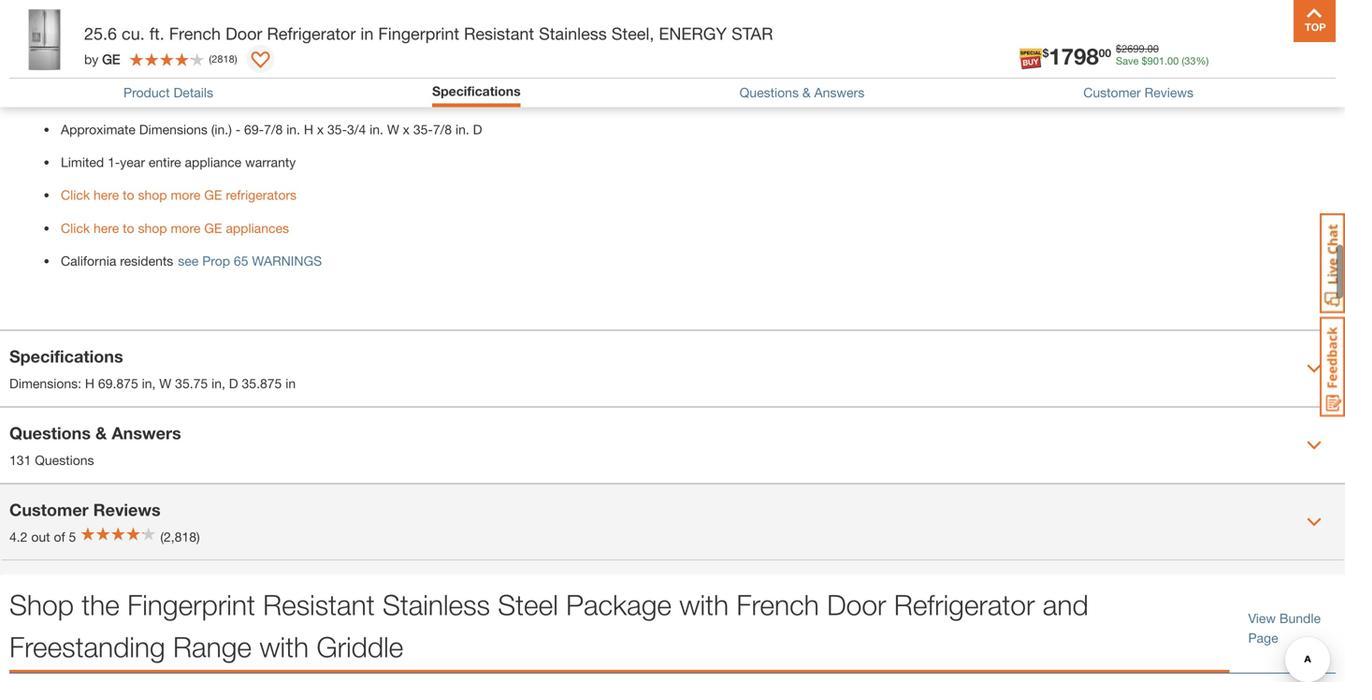 Task type: locate. For each thing, give the bounding box(es) containing it.
1 horizontal spatial door
[[827, 588, 886, 621]]

4.2
[[9, 529, 28, 544]]

star
[[732, 23, 773, 44]]

1 horizontal spatial customer
[[1084, 85, 1141, 100]]

caret image
[[1307, 361, 1322, 376], [1307, 438, 1322, 453], [1307, 514, 1322, 529]]

1 vertical spatial to
[[123, 187, 134, 203]]

3 caret image from the top
[[1307, 514, 1322, 529]]

dimensions
[[139, 121, 208, 137]]

0 horizontal spatial stainless
[[383, 588, 490, 621]]

& inside questions & answers 131 questions
[[95, 423, 107, 443]]

1 shop from the top
[[138, 187, 167, 203]]

customer reviews
[[1084, 85, 1194, 100], [9, 499, 161, 519]]

fingerprint up range
[[127, 588, 255, 621]]

7/8 down either on the left top of page
[[433, 121, 452, 137]]

specifications for specifications
[[432, 83, 521, 99]]

$ for 2699
[[1116, 43, 1122, 55]]

1 vertical spatial specifications
[[9, 346, 123, 366]]

ft.
[[149, 23, 164, 44]]

$ for 1798
[[1043, 46, 1049, 59]]

shop up residents
[[138, 220, 167, 236]]

resistant up "griddle"
[[263, 588, 375, 621]]

2 in. from the left
[[370, 121, 384, 137]]

0 horizontal spatial specifications
[[9, 346, 123, 366]]

7/8 up warranty
[[264, 121, 283, 137]]

$ right save
[[1142, 55, 1148, 67]]

0 vertical spatial here
[[94, 187, 119, 203]]

1 vertical spatial resistant
[[263, 588, 375, 621]]

in down 'access'
[[392, 56, 402, 71]]

d inside specifications dimensions: h 69.875 in , w 35.75 in , d 35.875 in
[[229, 375, 238, 391]]

-
[[260, 23, 265, 38], [181, 56, 186, 71], [176, 89, 181, 104], [235, 121, 241, 137]]

1 horizontal spatial $
[[1116, 43, 1122, 55]]

0 vertical spatial customer reviews
[[1084, 85, 1194, 100]]

of
[[54, 529, 65, 544]]

in. down either on the left top of page
[[456, 121, 469, 137]]

0 vertical spatial fingerprint
[[378, 23, 459, 44]]

here down 1-
[[94, 187, 119, 203]]

the up freestanding
[[82, 588, 120, 621]]

customer reviews down save
[[1084, 85, 1194, 100]]

fingerprint
[[378, 23, 459, 44], [127, 588, 255, 621]]

35-
[[327, 121, 347, 137], [413, 121, 433, 137]]

use
[[253, 89, 274, 104]]

0 horizontal spatial reviews
[[93, 499, 161, 519]]

to for click here to shop more ge refrigerators
[[123, 187, 134, 203]]

0 horizontal spatial 35-
[[327, 121, 347, 137]]

- left deep
[[181, 56, 186, 71]]

0 vertical spatial resistant
[[464, 23, 534, 44]]

click
[[61, 187, 90, 203], [61, 220, 90, 236]]

0 horizontal spatial &
[[95, 423, 107, 443]]

h left 69.875
[[85, 375, 95, 391]]

w
[[387, 121, 399, 137], [159, 375, 171, 391]]

2 caret image from the top
[[1307, 438, 1322, 453]]

0 vertical spatial more
[[171, 187, 201, 203]]

shop
[[138, 187, 167, 203], [138, 220, 167, 236]]

1 horizontal spatial in.
[[370, 121, 384, 137]]

ge for click here to shop more ge appliances
[[204, 220, 222, 236]]

storage down ft.
[[133, 56, 177, 71]]

2 vertical spatial ge
[[204, 220, 222, 236]]

1 vertical spatial click
[[61, 220, 90, 236]]

bins
[[224, 56, 249, 71]]

00 left save
[[1099, 46, 1111, 59]]

refrigerators
[[226, 187, 297, 203]]

with
[[679, 588, 729, 621], [259, 630, 309, 663]]

1 horizontal spatial and
[[1043, 588, 1089, 621]]

2 7/8 from the left
[[433, 121, 452, 137]]

fingerprint up choose
[[378, 23, 459, 44]]

storage up deep
[[163, 23, 207, 38]]

in.
[[286, 121, 300, 137], [370, 121, 384, 137], [456, 121, 469, 137]]

with right package
[[679, 588, 729, 621]]

in right 35.75
[[212, 375, 222, 391]]

1 caret image from the top
[[1307, 361, 1322, 376]]

specifications for specifications dimensions: h 69.875 in , w 35.75 in , d 35.875 in
[[9, 346, 123, 366]]

- right baskets
[[260, 23, 265, 38]]

ge down appliance
[[204, 187, 222, 203]]

1 vertical spatial w
[[159, 375, 171, 391]]

0 horizontal spatial ice
[[155, 89, 172, 104]]

1 vertical spatial ge
[[204, 187, 222, 203]]

details
[[173, 85, 213, 100]]

. left 33
[[1165, 55, 1168, 67]]

1 ice from the left
[[155, 89, 172, 104]]

1 horizontal spatial 35-
[[413, 121, 433, 137]]

1 vertical spatial shop
[[138, 220, 167, 236]]

more
[[171, 187, 201, 203], [171, 220, 201, 236]]

1 click from the top
[[61, 187, 90, 203]]

x down choose
[[403, 121, 410, 137]]

0 horizontal spatial w
[[159, 375, 171, 391]]

door right by
[[102, 56, 129, 71]]

1 horizontal spatial ice
[[578, 89, 595, 104]]

1 horizontal spatial with
[[679, 588, 729, 621]]

crushed
[[527, 89, 574, 104]]

,
[[152, 375, 156, 391], [222, 375, 225, 391]]

0 vertical spatial door
[[226, 23, 262, 44]]

1 horizontal spatial stainless
[[539, 23, 607, 44]]

w right the 3/4
[[387, 121, 399, 137]]

0 vertical spatial french
[[169, 23, 221, 44]]

1 horizontal spatial reviews
[[1145, 85, 1194, 100]]

the
[[406, 56, 424, 71], [82, 588, 120, 621]]

questions right 131
[[35, 452, 94, 468]]

0 horizontal spatial resistant
[[263, 588, 375, 621]]

shelf
[[581, 56, 609, 71]]

year
[[120, 154, 145, 170]]

0 horizontal spatial answers
[[112, 423, 181, 443]]

35- down "cubed/crushed ice - an easy-to-use dispenser lets you choose either cubed or crushed ice"
[[327, 121, 347, 137]]

0 horizontal spatial x
[[317, 121, 324, 137]]

00
[[1148, 43, 1159, 55], [1099, 46, 1111, 59], [1168, 55, 1179, 67]]

( left %)
[[1182, 55, 1185, 67]]

fingerprint inside shop the fingerprint resistant stainless steel package with french door refrigerator and freestanding range with griddle
[[127, 588, 255, 621]]

questions for questions & answers 131 questions
[[9, 423, 91, 443]]

0 horizontal spatial refrigerator
[[267, 23, 356, 44]]

french
[[169, 23, 221, 44], [737, 588, 819, 621]]

1 vertical spatial &
[[95, 423, 107, 443]]

&
[[803, 85, 811, 100], [95, 423, 107, 443]]

1 horizontal spatial refrigerator
[[894, 588, 1035, 621]]

appliance
[[185, 154, 242, 170]]

0 vertical spatial w
[[387, 121, 399, 137]]

0 horizontal spatial the
[[82, 588, 120, 621]]

prop
[[202, 253, 230, 269]]

, right 35.75
[[222, 375, 225, 391]]

( inside $ 2699 . 00 save $ 901 . 00 ( 33 %)
[[1182, 55, 1185, 67]]

h down dispenser
[[304, 121, 313, 137]]

x down "cubed/crushed ice - an easy-to-use dispenser lets you choose either cubed or crushed ice"
[[317, 121, 324, 137]]

customer reviews up "5" in the left bottom of the page
[[9, 499, 161, 519]]

click down limited
[[61, 187, 90, 203]]

(2,818)
[[160, 529, 200, 544]]

3/4
[[347, 121, 366, 137]]

00 right the 2699
[[1148, 43, 1159, 55]]

1 vertical spatial reviews
[[93, 499, 161, 519]]

( 2818 )
[[209, 53, 237, 65]]

.
[[1145, 43, 1148, 55], [1165, 55, 1168, 67]]

resistant up the free
[[464, 23, 534, 44]]

1 35- from the left
[[327, 121, 347, 137]]

ice down shelf
[[578, 89, 595, 104]]

in. down dispenser
[[286, 121, 300, 137]]

1 horizontal spatial ,
[[222, 375, 225, 391]]

1 horizontal spatial &
[[803, 85, 811, 100]]

specifications inside specifications dimensions: h 69.875 in , w 35.75 in , d 35.875 in
[[9, 346, 123, 366]]

product details button
[[124, 85, 213, 100], [124, 85, 213, 100]]

more down limited 1-year entire appliance warranty at the left of the page
[[171, 187, 201, 203]]

00 left 33
[[1168, 55, 1179, 67]]

25.6 cu. ft. french door refrigerator in fingerprint resistant stainless steel, energy star
[[84, 23, 773, 44]]

ge right by
[[102, 51, 120, 67]]

dispenser
[[278, 89, 335, 104]]

1 horizontal spatial the
[[406, 56, 424, 71]]

stainless up "griddle"
[[383, 588, 490, 621]]

customer up 4.2 out of 5
[[9, 499, 89, 519]]

65
[[234, 253, 248, 269]]

00 inside $ 1798 00
[[1099, 46, 1111, 59]]

0 horizontal spatial in.
[[286, 121, 300, 137]]

reviews
[[1145, 85, 1194, 100], [93, 499, 161, 519]]

specifications down the free
[[432, 83, 521, 99]]

see prop 65 warnings button
[[178, 244, 322, 278]]

0 horizontal spatial ,
[[152, 375, 156, 391]]

to up residents
[[123, 220, 134, 236]]

product details
[[124, 85, 213, 100]]

35- down choose
[[413, 121, 433, 137]]

specifications up dimensions:
[[9, 346, 123, 366]]

0 horizontal spatial 00
[[1099, 46, 1111, 59]]

3 in. from the left
[[456, 121, 469, 137]]

to-
[[236, 89, 253, 104]]

more for appliances
[[171, 220, 201, 236]]

frozen
[[444, 23, 481, 38]]

1 here from the top
[[94, 187, 119, 203]]

0 vertical spatial customer
[[1084, 85, 1141, 100]]

d left 35.875
[[229, 375, 238, 391]]

1 vertical spatial customer
[[9, 499, 89, 519]]

lets
[[339, 89, 359, 104]]

answers inside questions & answers 131 questions
[[112, 423, 181, 443]]

questions down "star"
[[740, 85, 799, 100]]

customer
[[1084, 85, 1141, 100], [9, 499, 89, 519]]

$ left save
[[1043, 46, 1049, 59]]

1 7/8 from the left
[[264, 121, 283, 137]]

to down year
[[123, 187, 134, 203]]

ice left an
[[155, 89, 172, 104]]

in. right the 3/4
[[370, 121, 384, 137]]

questions up 131
[[9, 423, 91, 443]]

1 vertical spatial stainless
[[383, 588, 490, 621]]

here for click here to shop more ge appliances
[[94, 220, 119, 236]]

1 door from the left
[[102, 56, 129, 71]]

h
[[304, 121, 313, 137], [85, 375, 95, 391]]

door down 25.6 cu. ft. french door refrigerator in fingerprint resistant stainless steel, energy star
[[428, 56, 455, 71]]

to for click here to shop more ge appliances
[[123, 220, 134, 236]]

w left 35.75
[[159, 375, 171, 391]]

1 vertical spatial the
[[82, 588, 120, 621]]

1 vertical spatial door
[[827, 588, 886, 621]]

ge for click here to shop more ge refrigerators
[[204, 187, 222, 203]]

2 shop from the top
[[138, 220, 167, 236]]

2 vertical spatial caret image
[[1307, 514, 1322, 529]]

deep
[[189, 56, 220, 71]]

the down 25.6 cu. ft. french door refrigerator in fingerprint resistant stainless steel, energy star
[[406, 56, 424, 71]]

0 vertical spatial reviews
[[1145, 85, 1194, 100]]

you
[[363, 89, 384, 104]]

reviews down 901
[[1145, 85, 1194, 100]]

0 vertical spatial to
[[429, 23, 441, 38]]

questions
[[740, 85, 799, 100], [9, 423, 91, 443], [35, 452, 94, 468]]

2 horizontal spatial $
[[1142, 55, 1148, 67]]

. right save
[[1145, 43, 1148, 55]]

1 horizontal spatial 7/8
[[433, 121, 452, 137]]

gallon door storage - deep bins handle large containers in the door and free up valuable shelf space
[[61, 56, 648, 71]]

1 horizontal spatial french
[[737, 588, 819, 621]]

1 vertical spatial questions
[[9, 423, 91, 443]]

click for click here to shop more ge refrigerators
[[61, 187, 90, 203]]

package
[[566, 588, 672, 621]]

1 vertical spatial more
[[171, 220, 201, 236]]

0 vertical spatial questions
[[740, 85, 799, 100]]

product
[[124, 85, 170, 100]]

storage
[[163, 23, 207, 38], [133, 56, 177, 71]]

1 vertical spatial french
[[737, 588, 819, 621]]

questions & answers
[[740, 85, 865, 100]]

french inside shop the fingerprint resistant stainless steel package with french door refrigerator and freestanding range with griddle
[[737, 588, 819, 621]]

product image image
[[14, 9, 75, 70]]

1 horizontal spatial x
[[403, 121, 410, 137]]

with right range
[[259, 630, 309, 663]]

click up california
[[61, 220, 90, 236]]

stainless
[[539, 23, 607, 44], [383, 588, 490, 621]]

0 horizontal spatial 7/8
[[264, 121, 283, 137]]

stainless up the valuable on the top of the page
[[539, 23, 607, 44]]

ge
[[102, 51, 120, 67], [204, 187, 222, 203], [204, 220, 222, 236]]

0 vertical spatial specifications
[[432, 83, 521, 99]]

$ inside $ 1798 00
[[1043, 46, 1049, 59]]

0 vertical spatial and
[[459, 56, 481, 71]]

( left ) on the top left of the page
[[209, 53, 212, 65]]

2 here from the top
[[94, 220, 119, 236]]

and
[[459, 56, 481, 71], [1043, 588, 1089, 621]]

69.875
[[98, 375, 138, 391]]

shop down entire
[[138, 187, 167, 203]]

1 horizontal spatial door
[[428, 56, 455, 71]]

0 horizontal spatial $
[[1043, 46, 1049, 59]]

live chat image
[[1320, 213, 1345, 313]]

2 ice from the left
[[578, 89, 595, 104]]

in up containers in the left of the page
[[361, 23, 374, 44]]

1 horizontal spatial customer reviews
[[1084, 85, 1194, 100]]

1 vertical spatial and
[[1043, 588, 1089, 621]]

2 horizontal spatial 00
[[1168, 55, 1179, 67]]

to
[[429, 23, 441, 38], [123, 187, 134, 203], [123, 220, 134, 236]]

1 horizontal spatial w
[[387, 121, 399, 137]]

0 horizontal spatial d
[[229, 375, 238, 391]]

2 vertical spatial to
[[123, 220, 134, 236]]

0 vertical spatial &
[[803, 85, 811, 100]]

2 horizontal spatial in.
[[456, 121, 469, 137]]

reviews up the (2,818)
[[93, 499, 161, 519]]

more up see
[[171, 220, 201, 236]]

1 vertical spatial caret image
[[1307, 438, 1322, 453]]

steel
[[498, 588, 558, 621]]

1 more from the top
[[171, 187, 201, 203]]

caret image for h
[[1307, 361, 1322, 376]]

d
[[473, 121, 482, 137], [229, 375, 238, 391]]

or
[[511, 89, 523, 104]]

1 vertical spatial here
[[94, 220, 119, 236]]

1 vertical spatial refrigerator
[[894, 588, 1035, 621]]

in right 69.875
[[142, 375, 152, 391]]

0 horizontal spatial french
[[169, 23, 221, 44]]

901
[[1148, 55, 1165, 67]]

0 horizontal spatial customer
[[9, 499, 89, 519]]

x
[[317, 121, 324, 137], [403, 121, 410, 137]]

2 more from the top
[[171, 220, 201, 236]]

(
[[209, 53, 212, 65], [1182, 55, 1185, 67]]

questions for questions & answers
[[740, 85, 799, 100]]

1 vertical spatial with
[[259, 630, 309, 663]]

ge up prop
[[204, 220, 222, 236]]

here up california
[[94, 220, 119, 236]]

0 vertical spatial shop
[[138, 187, 167, 203]]

0 vertical spatial click
[[61, 187, 90, 203]]

1 horizontal spatial fingerprint
[[378, 23, 459, 44]]

0 horizontal spatial h
[[85, 375, 95, 391]]

, right 69.875
[[152, 375, 156, 391]]

specifications
[[432, 83, 521, 99], [9, 346, 123, 366]]

0 vertical spatial d
[[473, 121, 482, 137]]

1 horizontal spatial (
[[1182, 55, 1185, 67]]

2 click from the top
[[61, 220, 90, 236]]

baskets
[[211, 23, 257, 38]]

1 vertical spatial fingerprint
[[127, 588, 255, 621]]

refrigerator
[[267, 23, 356, 44], [894, 588, 1035, 621]]

2 , from the left
[[222, 375, 225, 391]]

h inside specifications dimensions: h 69.875 in , w 35.75 in , d 35.875 in
[[85, 375, 95, 391]]

ice
[[155, 89, 172, 104], [578, 89, 595, 104]]

door
[[226, 23, 262, 44], [827, 588, 886, 621]]

$ left 901
[[1116, 43, 1122, 55]]

1 horizontal spatial specifications
[[432, 83, 521, 99]]

customer down save
[[1084, 85, 1141, 100]]

to left frozen
[[429, 23, 441, 38]]

1 horizontal spatial answers
[[814, 85, 865, 100]]

in right 35.875
[[286, 375, 296, 391]]

d down cubed
[[473, 121, 482, 137]]

click here to shop more ge appliances link
[[61, 220, 289, 236]]



Task type: vqa. For each thing, say whether or not it's contained in the screenshot.
Door within the the "Shop the Fingerprint Resistant Stainless Steel Package with French Door Refrigerator and Freestanding Range with Griddle"
yes



Task type: describe. For each thing, give the bounding box(es) containing it.
containers
[[327, 56, 388, 71]]

view
[[1248, 610, 1276, 626]]

save
[[1116, 55, 1139, 67]]

choose
[[388, 89, 431, 104]]

0 vertical spatial storage
[[163, 23, 207, 38]]

shop the fingerprint resistant stainless steel package with french door refrigerator and freestanding range with griddle
[[9, 588, 1089, 663]]

entire
[[149, 154, 181, 170]]

0 vertical spatial stainless
[[539, 23, 607, 44]]

1 horizontal spatial d
[[473, 121, 482, 137]]

allow
[[320, 23, 350, 38]]

residents
[[120, 253, 173, 269]]

view bundle page link
[[1248, 608, 1336, 648]]

%)
[[1196, 55, 1209, 67]]

two-
[[61, 23, 89, 38]]

warranty
[[245, 154, 296, 170]]

0 vertical spatial ge
[[102, 51, 120, 67]]

2 35- from the left
[[413, 121, 433, 137]]

gallon
[[61, 56, 98, 71]]

0 horizontal spatial door
[[226, 23, 262, 44]]

5
[[69, 529, 76, 544]]

131
[[9, 452, 31, 468]]

69-
[[244, 121, 264, 137]]

the inside shop the fingerprint resistant stainless steel package with french door refrigerator and freestanding range with griddle
[[82, 588, 120, 621]]

)
[[235, 53, 237, 65]]

1 horizontal spatial resistant
[[464, 23, 534, 44]]

1 , from the left
[[152, 375, 156, 391]]

approximate dimensions (in.) - 69-7/8 in. h x 35-3/4 in. w x 35-7/8 in. d
[[61, 121, 482, 137]]

access
[[384, 23, 426, 38]]

questions & answers 131 questions
[[9, 423, 181, 468]]

click here to shop more ge refrigerators
[[61, 187, 297, 203]]

california residents see prop 65 warnings
[[61, 253, 322, 269]]

and inside shop the fingerprint resistant stainless steel package with french door refrigerator and freestanding range with griddle
[[1043, 588, 1089, 621]]

& for questions & answers
[[803, 85, 811, 100]]

2818
[[212, 53, 235, 65]]

view bundle page
[[1248, 610, 1321, 645]]

space
[[612, 56, 648, 71]]

2 vertical spatial questions
[[35, 452, 94, 468]]

shop
[[9, 588, 74, 621]]

$ 2699 . 00 save $ 901 . 00 ( 33 %)
[[1116, 43, 1209, 67]]

1 horizontal spatial 00
[[1148, 43, 1159, 55]]

range
[[173, 630, 252, 663]]

freestanding
[[9, 630, 165, 663]]

1-
[[108, 154, 120, 170]]

(in.)
[[211, 121, 232, 137]]

click for click here to shop more ge appliances
[[61, 220, 90, 236]]

0 vertical spatial with
[[679, 588, 729, 621]]

35.875
[[242, 375, 282, 391]]

33
[[1185, 55, 1196, 67]]

0 horizontal spatial .
[[1145, 43, 1148, 55]]

answers for questions & answers 131 questions
[[112, 423, 181, 443]]

1 horizontal spatial h
[[304, 121, 313, 137]]

large
[[295, 56, 324, 71]]

resistant inside shop the fingerprint resistant stainless steel package with french door refrigerator and freestanding range with griddle
[[263, 588, 375, 621]]

limited
[[61, 154, 104, 170]]

approximate
[[61, 121, 136, 137]]

baskets
[[269, 23, 316, 38]]

caret image for answers
[[1307, 438, 1322, 453]]

cubed/crushed
[[61, 89, 152, 104]]

bundle
[[1280, 610, 1321, 626]]

by
[[84, 51, 99, 67]]

griddle
[[317, 630, 403, 663]]

free
[[484, 56, 507, 71]]

handle
[[252, 56, 292, 71]]

appliances
[[226, 220, 289, 236]]

$ 1798 00
[[1043, 43, 1111, 69]]

1798
[[1049, 43, 1099, 69]]

w inside specifications dimensions: h 69.875 in , w 35.75 in , d 35.875 in
[[159, 375, 171, 391]]

display image
[[251, 51, 270, 70]]

out
[[31, 529, 50, 544]]

see
[[178, 253, 199, 269]]

easy-
[[204, 89, 236, 104]]

25.6
[[84, 23, 117, 44]]

click here to shop more ge refrigerators link
[[61, 187, 297, 203]]

specifications dimensions: h 69.875 in , w 35.75 in , d 35.875 in
[[9, 346, 296, 391]]

1 x from the left
[[317, 121, 324, 137]]

4.2 out of 5
[[9, 529, 76, 544]]

shop for refrigerators
[[138, 187, 167, 203]]

an
[[185, 89, 201, 104]]

warnings
[[252, 253, 322, 269]]

more for refrigerators
[[171, 187, 201, 203]]

limited 1-year entire appliance warranty
[[61, 154, 296, 170]]

freezer
[[119, 23, 159, 38]]

steel,
[[612, 23, 654, 44]]

foods
[[484, 23, 517, 38]]

california
[[61, 253, 116, 269]]

2 x from the left
[[403, 121, 410, 137]]

easy
[[354, 23, 381, 38]]

- left the 69-
[[235, 121, 241, 137]]

door inside shop the fingerprint resistant stainless steel package with french door refrigerator and freestanding range with griddle
[[827, 588, 886, 621]]

dimensions:
[[9, 375, 81, 391]]

0 horizontal spatial (
[[209, 53, 212, 65]]

by ge
[[84, 51, 120, 67]]

two-level freezer storage baskets - baskets allow easy access to frozen foods
[[61, 23, 517, 38]]

valuable
[[529, 56, 577, 71]]

answers for questions & answers
[[814, 85, 865, 100]]

1 vertical spatial storage
[[133, 56, 177, 71]]

cu.
[[122, 23, 145, 44]]

feedback link image
[[1320, 316, 1345, 417]]

1 horizontal spatial .
[[1165, 55, 1168, 67]]

35.75
[[175, 375, 208, 391]]

stainless inside shop the fingerprint resistant stainless steel package with french door refrigerator and freestanding range with griddle
[[383, 588, 490, 621]]

either
[[434, 89, 467, 104]]

page
[[1248, 630, 1279, 645]]

- left an
[[176, 89, 181, 104]]

& for questions & answers 131 questions
[[95, 423, 107, 443]]

click here to shop more ge appliances
[[61, 220, 289, 236]]

2 door from the left
[[428, 56, 455, 71]]

refrigerator inside shop the fingerprint resistant stainless steel package with french door refrigerator and freestanding range with griddle
[[894, 588, 1035, 621]]

1 vertical spatial customer reviews
[[9, 499, 161, 519]]

1 in. from the left
[[286, 121, 300, 137]]

shop for appliances
[[138, 220, 167, 236]]

here for click here to shop more ge refrigerators
[[94, 187, 119, 203]]

cubed/crushed ice - an easy-to-use dispenser lets you choose either cubed or crushed ice
[[61, 89, 595, 104]]

top button
[[1294, 0, 1336, 42]]

cubed
[[471, 89, 508, 104]]



